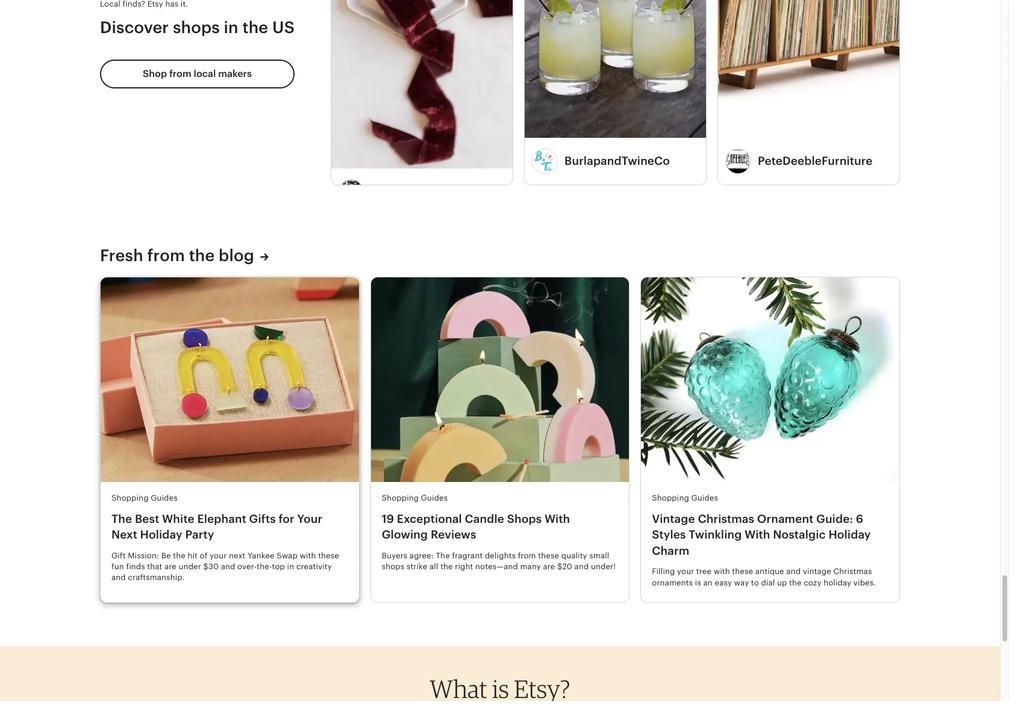 Task type: vqa. For each thing, say whether or not it's contained in the screenshot.
vibes.
yes



Task type: locate. For each thing, give the bounding box(es) containing it.
your
[[210, 552, 227, 561], [677, 568, 694, 577]]

the
[[242, 18, 268, 37], [189, 246, 215, 265], [173, 552, 185, 561], [440, 563, 453, 572], [789, 579, 802, 588]]

shops down buyers
[[382, 563, 404, 572]]

0 horizontal spatial holiday
[[140, 529, 182, 542]]

guides up the white
[[151, 494, 178, 503]]

shopping guides up the vintage
[[652, 494, 718, 503]]

0 horizontal spatial in
[[224, 18, 238, 37]]

1 vertical spatial with
[[714, 568, 730, 577]]

from right fresh
[[147, 246, 185, 265]]

from up many
[[518, 552, 536, 561]]

1 horizontal spatial with
[[714, 568, 730, 577]]

your up ornaments
[[677, 568, 694, 577]]

with inside gift mission: be the hit of your next yankee swap with these fun finds that are under $30 and over-the-top in creativity and craftsmanship.
[[300, 552, 316, 561]]

shopping guides up best
[[111, 494, 178, 503]]

swap
[[277, 552, 298, 561]]

these up creativity
[[318, 552, 339, 561]]

guide:
[[816, 513, 853, 526]]

guides
[[151, 494, 178, 503], [421, 494, 448, 503], [691, 494, 718, 503]]

0 horizontal spatial with
[[545, 513, 570, 526]]

with
[[545, 513, 570, 526], [745, 529, 770, 542]]

0 horizontal spatial with
[[300, 552, 316, 561]]

with up creativity
[[300, 552, 316, 561]]

0 vertical spatial with
[[300, 552, 316, 561]]

1 horizontal spatial with
[[745, 529, 770, 542]]

twinkling
[[689, 529, 742, 542]]

christmas up twinkling
[[698, 513, 754, 526]]

and up up
[[786, 568, 801, 577]]

and down quality on the bottom of the page
[[574, 563, 589, 572]]

for
[[279, 513, 294, 526]]

1 vertical spatial your
[[677, 568, 694, 577]]

2 shopping from the left
[[382, 494, 419, 503]]

in
[[224, 18, 238, 37], [287, 563, 294, 572]]

christmas up vibes.
[[833, 568, 872, 577]]

your up $30 on the left bottom of page
[[210, 552, 227, 561]]

your inside gift mission: be the hit of your next yankee swap with these fun finds that are under $30 and over-the-top in creativity and craftsmanship.
[[210, 552, 227, 561]]

0 vertical spatial the
[[111, 513, 132, 526]]

shopping
[[111, 494, 149, 503], [382, 494, 419, 503], [652, 494, 689, 503]]

1 vertical spatial shops
[[382, 563, 404, 572]]

many
[[520, 563, 541, 572]]

an
[[703, 579, 713, 588]]

christmas inside filling your tree with these antique and vintage christmas ornaments is an easy way to dial up the cozy holiday vibes.
[[833, 568, 872, 577]]

0 horizontal spatial shopping
[[111, 494, 149, 503]]

with right shops
[[545, 513, 570, 526]]

1 are from the left
[[165, 563, 177, 572]]

these
[[318, 552, 339, 561], [538, 552, 559, 561], [732, 568, 753, 577]]

shops up shop from local makers
[[173, 18, 220, 37]]

in down swap
[[287, 563, 294, 572]]

0 vertical spatial shops
[[173, 18, 220, 37]]

the-
[[257, 563, 272, 572]]

$20
[[557, 563, 572, 572]]

19 exceptional candle shops with glowing reviews
[[382, 513, 570, 542]]

shopping up 19
[[382, 494, 419, 503]]

shops
[[173, 18, 220, 37], [382, 563, 404, 572]]

craftsmanship.
[[128, 574, 185, 583]]

holiday inside the best white elephant gifts for your next holiday party
[[140, 529, 182, 542]]

holiday inside vintage christmas ornament guide: 6 styles twinkling with nostalgic holiday charm
[[829, 529, 871, 542]]

1 horizontal spatial these
[[538, 552, 559, 561]]

1 shopping guides from the left
[[111, 494, 178, 503]]

3 guides from the left
[[691, 494, 718, 503]]

are left $20
[[543, 563, 555, 572]]

shopping up best
[[111, 494, 149, 503]]

0 horizontal spatial shopping guides
[[111, 494, 178, 503]]

0 vertical spatial christmas
[[698, 513, 754, 526]]

the best white elephant gifts for your next holiday party
[[111, 513, 322, 542]]

to
[[751, 579, 759, 588]]

2 shopping guides from the left
[[382, 494, 448, 503]]

fragrant
[[452, 552, 483, 561]]

shopping guides
[[111, 494, 178, 503], [382, 494, 448, 503], [652, 494, 718, 503]]

holiday down 6
[[829, 529, 871, 542]]

1 vertical spatial from
[[147, 246, 185, 265]]

dial
[[761, 579, 775, 588]]

shopping for vintage
[[652, 494, 689, 503]]

these up way
[[732, 568, 753, 577]]

these inside buyers agree: the fragrant delights from these quality small shops strike all the right notes—and many are $20 and under!
[[538, 552, 559, 561]]

all
[[430, 563, 438, 572]]

guides for christmas
[[691, 494, 718, 503]]

guides for exceptional
[[421, 494, 448, 503]]

1 vertical spatial the
[[436, 552, 450, 561]]

the inside buyers agree: the fragrant delights from these quality small shops strike all the right notes—and many are $20 and under!
[[440, 563, 453, 572]]

agree:
[[410, 552, 434, 561]]

these inside filling your tree with these antique and vintage christmas ornaments is an easy way to dial up the cozy holiday vibes.
[[732, 568, 753, 577]]

with up easy at the bottom
[[714, 568, 730, 577]]

2 horizontal spatial guides
[[691, 494, 718, 503]]

local
[[194, 68, 216, 80]]

vibes.
[[854, 579, 876, 588]]

2 horizontal spatial shopping guides
[[652, 494, 718, 503]]

candle
[[465, 513, 504, 526]]

1 holiday from the left
[[140, 529, 182, 542]]

and
[[221, 563, 235, 572], [574, 563, 589, 572], [786, 568, 801, 577], [111, 574, 126, 583]]

0 horizontal spatial the
[[111, 513, 132, 526]]

holiday
[[140, 529, 182, 542], [829, 529, 871, 542]]

the right be
[[173, 552, 185, 561]]

shopping up the vintage
[[652, 494, 689, 503]]

1 horizontal spatial shops
[[382, 563, 404, 572]]

antique
[[755, 568, 784, 577]]

3 shopping from the left
[[652, 494, 689, 503]]

2 guides from the left
[[421, 494, 448, 503]]

2 vertical spatial from
[[518, 552, 536, 561]]

2 are from the left
[[543, 563, 555, 572]]

1 horizontal spatial shopping
[[382, 494, 419, 503]]

fresh from the blog link
[[100, 245, 269, 266]]

2 holiday from the left
[[829, 529, 871, 542]]

are
[[165, 563, 177, 572], [543, 563, 555, 572]]

reviews
[[431, 529, 476, 542]]

next
[[229, 552, 245, 561]]

christmas
[[698, 513, 754, 526], [833, 568, 872, 577]]

guides up the vintage
[[691, 494, 718, 503]]

that
[[147, 563, 162, 572]]

in up "makers"
[[224, 18, 238, 37]]

2 horizontal spatial these
[[732, 568, 753, 577]]

1 horizontal spatial in
[[287, 563, 294, 572]]

3 shopping guides from the left
[[652, 494, 718, 503]]

1 horizontal spatial guides
[[421, 494, 448, 503]]

petedeeblefurniture image
[[725, 149, 751, 174]]

are inside buyers agree: the fragrant delights from these quality small shops strike all the right notes—and many are $20 and under!
[[543, 563, 555, 572]]

the right up
[[789, 579, 802, 588]]

1 shopping from the left
[[111, 494, 149, 503]]

guides up exceptional
[[421, 494, 448, 503]]

the up all
[[436, 552, 450, 561]]

shopping guides up exceptional
[[382, 494, 448, 503]]

from
[[169, 68, 191, 80], [147, 246, 185, 265], [518, 552, 536, 561]]

next
[[111, 529, 137, 542]]

with inside filling your tree with these antique and vintage christmas ornaments is an easy way to dial up the cozy holiday vibes.
[[714, 568, 730, 577]]

0 vertical spatial your
[[210, 552, 227, 561]]

0 horizontal spatial christmas
[[698, 513, 754, 526]]

the inside fresh from the blog link
[[189, 246, 215, 265]]

1 vertical spatial christmas
[[833, 568, 872, 577]]

1 horizontal spatial christmas
[[833, 568, 872, 577]]

0 horizontal spatial guides
[[151, 494, 178, 503]]

1 vertical spatial with
[[745, 529, 770, 542]]

0 horizontal spatial your
[[210, 552, 227, 561]]

the
[[111, 513, 132, 526], [436, 552, 450, 561]]

ornaments
[[652, 579, 693, 588]]

the left blog
[[189, 246, 215, 265]]

hit
[[188, 552, 198, 561]]

fresh from the blog
[[100, 246, 254, 265]]

2 horizontal spatial shopping
[[652, 494, 689, 503]]

these inside gift mission: be the hit of your next yankee swap with these fun finds that are under $30 and over-the-top in creativity and craftsmanship.
[[318, 552, 339, 561]]

the up next
[[111, 513, 132, 526]]

0 vertical spatial from
[[169, 68, 191, 80]]

holiday down best
[[140, 529, 182, 542]]

notes—and
[[475, 563, 518, 572]]

$30
[[203, 563, 219, 572]]

1 horizontal spatial your
[[677, 568, 694, 577]]

exceptional
[[397, 513, 462, 526]]

1 horizontal spatial holiday
[[829, 529, 871, 542]]

1 vertical spatial in
[[287, 563, 294, 572]]

1 horizontal spatial shopping guides
[[382, 494, 448, 503]]

way
[[734, 579, 749, 588]]

creativity
[[296, 563, 332, 572]]

0 horizontal spatial these
[[318, 552, 339, 561]]

0 vertical spatial with
[[545, 513, 570, 526]]

burlapandtwineco
[[565, 155, 670, 167]]

the inside gift mission: be the hit of your next yankee swap with these fun finds that are under $30 and over-the-top in creativity and craftsmanship.
[[173, 552, 185, 561]]

with down ornament
[[745, 529, 770, 542]]

discover shops in the us
[[100, 18, 295, 37]]

small
[[589, 552, 609, 561]]

the inside buyers agree: the fragrant delights from these quality small shops strike all the right notes—and many are $20 and under!
[[436, 552, 450, 561]]

are down be
[[165, 563, 177, 572]]

from for fresh
[[147, 246, 185, 265]]

1 horizontal spatial the
[[436, 552, 450, 561]]

shop
[[143, 68, 167, 80]]

and down fun
[[111, 574, 126, 583]]

1 horizontal spatial are
[[543, 563, 555, 572]]

shop from local makers link
[[100, 60, 295, 89]]

the right all
[[440, 563, 453, 572]]

filling your tree with these antique and vintage christmas ornaments is an easy way to dial up the cozy holiday vibes.
[[652, 568, 876, 588]]

these up $20
[[538, 552, 559, 561]]

0 horizontal spatial are
[[165, 563, 177, 572]]

blog
[[219, 246, 254, 265]]

from left local
[[169, 68, 191, 80]]

with
[[300, 552, 316, 561], [714, 568, 730, 577]]

1 guides from the left
[[151, 494, 178, 503]]

19
[[382, 513, 394, 526]]



Task type: describe. For each thing, give the bounding box(es) containing it.
shops
[[507, 513, 542, 526]]

easy
[[715, 579, 732, 588]]

shop from local makers
[[143, 68, 252, 80]]

mission:
[[128, 552, 159, 561]]

tree
[[696, 568, 712, 577]]

finds
[[126, 563, 145, 572]]

0 vertical spatial in
[[224, 18, 238, 37]]

styles
[[652, 529, 686, 542]]

top
[[272, 563, 285, 572]]

shopping guides for christmas
[[652, 494, 718, 503]]

fresh
[[100, 246, 143, 265]]

the left us at top
[[242, 18, 268, 37]]

yankee
[[248, 552, 275, 561]]

gifts
[[249, 513, 276, 526]]

gift mission: be the hit of your next yankee swap with these fun finds that are under $30 and over-the-top in creativity and craftsmanship.
[[111, 552, 339, 583]]

the inside filling your tree with these antique and vintage christmas ornaments is an easy way to dial up the cozy holiday vibes.
[[789, 579, 802, 588]]

gift
[[111, 552, 126, 561]]

burlapandtwineco image
[[532, 149, 557, 174]]

with inside 19 exceptional candle shops with glowing reviews
[[545, 513, 570, 526]]

with inside vintage christmas ornament guide: 6 styles twinkling with nostalgic holiday charm
[[745, 529, 770, 542]]

us
[[272, 18, 295, 37]]

6
[[856, 513, 863, 526]]

are inside gift mission: be the hit of your next yankee swap with these fun finds that are under $30 and over-the-top in creativity and craftsmanship.
[[165, 563, 177, 572]]

elephant
[[197, 513, 246, 526]]

shopping guides for best
[[111, 494, 178, 503]]

your inside filling your tree with these antique and vintage christmas ornaments is an easy way to dial up the cozy holiday vibes.
[[677, 568, 694, 577]]

fun
[[111, 563, 124, 572]]

strike
[[407, 563, 427, 572]]

from inside buyers agree: the fragrant delights from these quality small shops strike all the right notes—and many are $20 and under!
[[518, 552, 536, 561]]

white
[[162, 513, 194, 526]]

shopping for 19
[[382, 494, 419, 503]]

glowing
[[382, 529, 428, 542]]

and down next
[[221, 563, 235, 572]]

your
[[297, 513, 322, 526]]

holiday
[[824, 579, 851, 588]]

buyers agree: the fragrant delights from these quality small shops strike all the right notes—and many are $20 and under!
[[382, 552, 616, 572]]

filling
[[652, 568, 675, 577]]

0 horizontal spatial shops
[[173, 18, 220, 37]]

is
[[695, 579, 701, 588]]

under
[[179, 563, 201, 572]]

in inside gift mission: be the hit of your next yankee swap with these fun finds that are under $30 and over-the-top in creativity and craftsmanship.
[[287, 563, 294, 572]]

right
[[455, 563, 473, 572]]

vintage
[[652, 513, 695, 526]]

cozy
[[804, 579, 822, 588]]

shopping for the
[[111, 494, 149, 503]]

nostalgic
[[773, 529, 826, 542]]

ornament
[[757, 513, 814, 526]]

quality
[[561, 552, 587, 561]]

be
[[161, 552, 171, 561]]

delights
[[485, 552, 516, 561]]

petedeeblefurniture
[[758, 155, 873, 167]]

charm
[[652, 545, 689, 558]]

from for shop
[[169, 68, 191, 80]]

of
[[200, 552, 208, 561]]

buyers
[[382, 552, 407, 561]]

shopping guides for exceptional
[[382, 494, 448, 503]]

party
[[185, 529, 214, 542]]

shops inside buyers agree: the fragrant delights from these quality small shops strike all the right notes—and many are $20 and under!
[[382, 563, 404, 572]]

best
[[135, 513, 159, 526]]

under!
[[591, 563, 616, 572]]

guides for best
[[151, 494, 178, 503]]

makers
[[218, 68, 252, 80]]

discover
[[100, 18, 169, 37]]

vintage christmas ornament guide: 6 styles twinkling with nostalgic holiday charm
[[652, 513, 871, 558]]

and inside filling your tree with these antique and vintage christmas ornaments is an easy way to dial up the cozy holiday vibes.
[[786, 568, 801, 577]]

over-
[[237, 563, 257, 572]]

and inside buyers agree: the fragrant delights from these quality small shops strike all the right notes—and many are $20 and under!
[[574, 563, 589, 572]]

christmas inside vintage christmas ornament guide: 6 styles twinkling with nostalgic holiday charm
[[698, 513, 754, 526]]

the inside the best white elephant gifts for your next holiday party
[[111, 513, 132, 526]]

up
[[777, 579, 787, 588]]

vintage
[[803, 568, 831, 577]]



